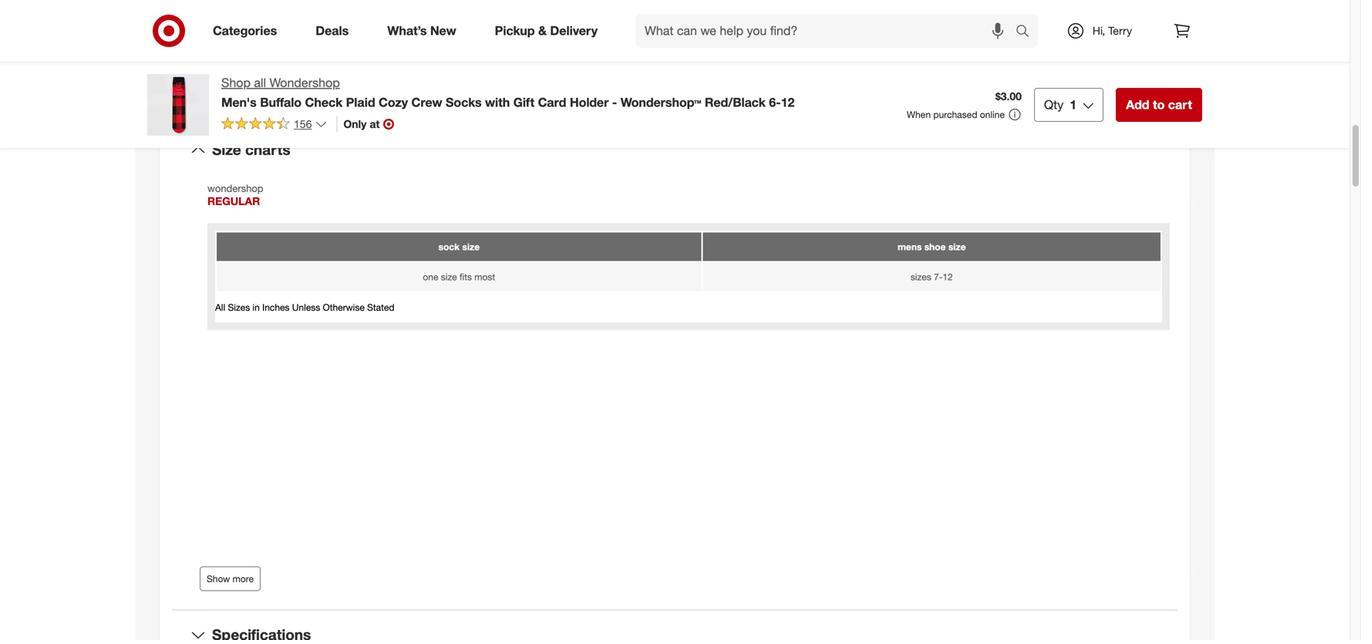 Task type: locate. For each thing, give the bounding box(es) containing it.
holder
[[570, 95, 609, 110]]

gift
[[513, 95, 535, 110]]

crew
[[411, 95, 442, 110]]

&
[[538, 23, 547, 38]]

about this item
[[611, 29, 739, 50]]

more
[[233, 573, 254, 585]]

show more
[[207, 573, 254, 585]]

when purchased online
[[907, 109, 1005, 120]]

card
[[538, 95, 566, 110]]

categories link
[[200, 14, 296, 48]]

What can we help you find? suggestions appear below search field
[[636, 14, 1020, 48]]

pickup & delivery
[[495, 23, 598, 38]]

156
[[294, 117, 312, 131]]

categories
[[213, 23, 277, 38]]

check
[[305, 95, 343, 110]]

156 link
[[221, 116, 327, 134]]

qty
[[1044, 97, 1064, 112]]

pickup & delivery link
[[482, 14, 617, 48]]

search
[[1009, 25, 1046, 40]]

terry
[[1108, 24, 1132, 37]]

size charts
[[212, 141, 290, 158]]

cozy
[[379, 95, 408, 110]]

1
[[1070, 97, 1077, 112]]

hi,
[[1093, 24, 1105, 37]]

about
[[611, 29, 661, 50]]

to
[[1153, 97, 1165, 112]]

image of men's buffalo check plaid cozy crew socks with gift card holder - wondershop™ red/black 6-12 image
[[147, 74, 209, 136]]



Task type: describe. For each thing, give the bounding box(es) containing it.
wondershop
[[270, 75, 340, 90]]

with
[[485, 95, 510, 110]]

12
[[781, 95, 795, 110]]

6-
[[769, 95, 781, 110]]

buffalo
[[260, 95, 302, 110]]

online
[[980, 109, 1005, 120]]

shop all wondershop men's buffalo check plaid cozy crew socks with gift card holder - wondershop™ red/black 6-12
[[221, 75, 795, 110]]

men's
[[221, 95, 257, 110]]

charts
[[245, 141, 290, 158]]

all
[[254, 75, 266, 90]]

what's
[[387, 23, 427, 38]]

add to cart button
[[1116, 88, 1202, 122]]

red/black
[[705, 95, 766, 110]]

show more button
[[200, 566, 261, 591]]

size charts button
[[172, 125, 1178, 174]]

socks
[[446, 95, 482, 110]]

add to cart
[[1126, 97, 1192, 112]]

delivery
[[550, 23, 598, 38]]

-
[[612, 95, 617, 110]]

when
[[907, 109, 931, 120]]

item
[[702, 29, 739, 50]]

plaid
[[346, 95, 375, 110]]

at
[[370, 117, 380, 131]]

size
[[212, 141, 241, 158]]

search button
[[1009, 14, 1046, 51]]

$3.00
[[996, 90, 1022, 103]]

pickup
[[495, 23, 535, 38]]

purchased
[[934, 109, 978, 120]]

add
[[1126, 97, 1150, 112]]

only at
[[343, 117, 380, 131]]

deals
[[316, 23, 349, 38]]

shop
[[221, 75, 251, 90]]

new
[[430, 23, 456, 38]]

deals link
[[303, 14, 368, 48]]

what's new
[[387, 23, 456, 38]]

show
[[207, 573, 230, 585]]

wondershop™
[[621, 95, 701, 110]]

hi, terry
[[1093, 24, 1132, 37]]

only
[[343, 117, 367, 131]]

qty 1
[[1044, 97, 1077, 112]]

this
[[666, 29, 697, 50]]

what's new link
[[374, 14, 476, 48]]

cart
[[1168, 97, 1192, 112]]



Task type: vqa. For each thing, say whether or not it's contained in the screenshot.
Scotch-Brite Non-Scratch Bathroom Scrub Brush image inside the Choose options dialog
no



